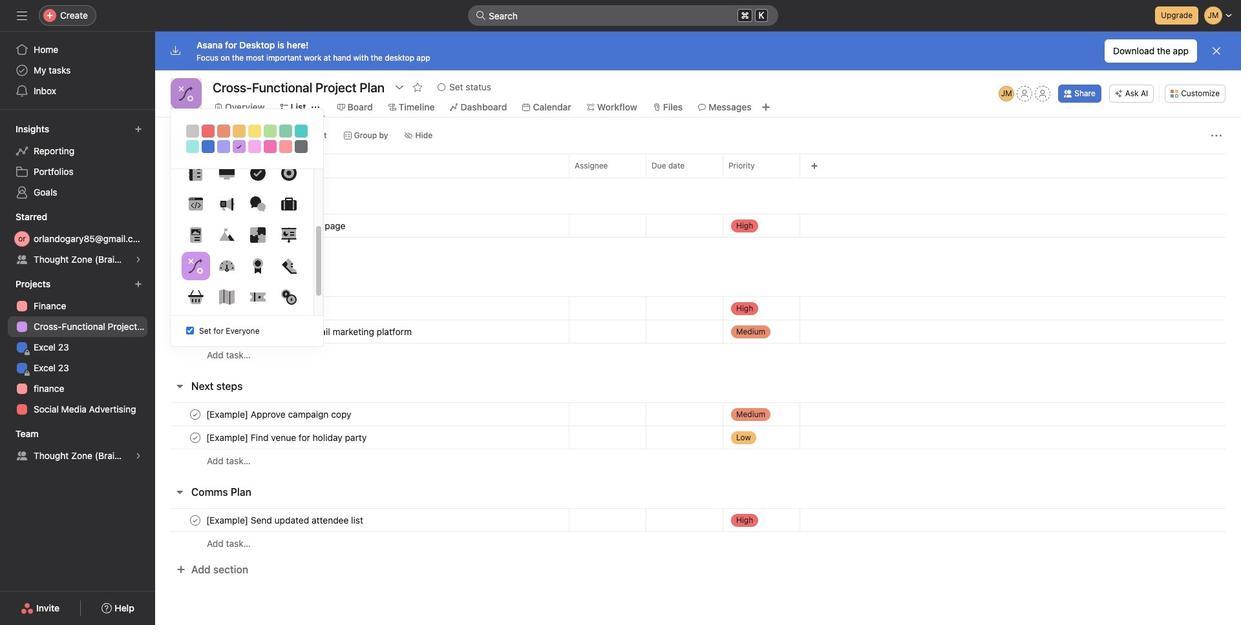 Task type: describe. For each thing, give the bounding box(es) containing it.
header next steps tree grid
[[155, 403, 1242, 473]]

[example] send updated attendee list cell
[[155, 509, 569, 533]]

task name text field for mark complete checkbox within the [example] redesign landing page cell
[[204, 220, 350, 232]]

chat bubbles image
[[250, 197, 265, 212]]

[example] finalize budget cell
[[155, 297, 569, 321]]

new insights image
[[135, 125, 142, 133]]

collapse task list for this group image
[[175, 275, 185, 286]]

header planning tree grid
[[155, 214, 1242, 261]]

notebook image
[[188, 166, 203, 181]]

mark complete image for task name text box inside [example] approve campaign copy cell
[[188, 407, 203, 423]]

see details, thought zone (brainstorm space) image
[[135, 256, 142, 264]]

add to starred image
[[413, 82, 423, 92]]

line_and_symbols image
[[178, 86, 194, 102]]

add tab image
[[761, 102, 771, 113]]

megaphone image
[[219, 197, 234, 212]]

puzzle image
[[250, 228, 265, 243]]

[example] evaluate new email marketing platform cell
[[155, 320, 569, 344]]

[example] redesign landing page cell
[[155, 214, 569, 238]]

dismiss image
[[1212, 46, 1222, 56]]

task name text field for header next steps tree grid
[[204, 408, 355, 421]]

coins image
[[281, 290, 297, 305]]

collapse task list for this group image for mark complete option in [example] approve campaign copy cell
[[175, 382, 185, 392]]

mark complete checkbox for the "[example] send updated attendee list" cell
[[188, 513, 203, 529]]

mark complete image for mark complete checkbox within the [example] redesign landing page cell
[[188, 218, 203, 234]]

html image
[[188, 197, 203, 212]]

target image
[[281, 166, 297, 181]]

more actions image
[[1212, 131, 1222, 141]]

line and symbols image
[[188, 259, 203, 274]]

task name text field inside [example] evaluate new email marketing platform 'cell'
[[204, 326, 416, 339]]

tab actions image
[[311, 103, 319, 111]]

check image
[[250, 166, 265, 181]]

mark complete checkbox for task name text box inside [example] approve campaign copy cell
[[188, 407, 203, 423]]



Task type: vqa. For each thing, say whether or not it's contained in the screenshot.
first Mark complete option from the top
yes



Task type: locate. For each thing, give the bounding box(es) containing it.
task name text field inside [example] finalize budget cell
[[204, 302, 318, 315]]

starred element
[[0, 206, 155, 273]]

2 mark complete image from the top
[[188, 407, 203, 423]]

2 task name text field from the top
[[204, 408, 355, 421]]

1 mark complete checkbox from the top
[[188, 218, 203, 234]]

2 vertical spatial task name text field
[[204, 432, 371, 445]]

show options image
[[394, 82, 405, 92]]

4 mark complete image from the top
[[188, 513, 203, 529]]

mark complete image
[[188, 324, 203, 340], [188, 407, 203, 423], [188, 430, 203, 446], [188, 513, 203, 529]]

mark complete checkbox for task name text box in [example] evaluate new email marketing platform 'cell'
[[188, 324, 203, 340]]

shoe image
[[281, 259, 297, 274]]

map image
[[219, 290, 234, 305]]

see details, thought zone (brainstorm space) image
[[135, 453, 142, 460]]

0 vertical spatial task name text field
[[204, 220, 350, 232]]

[example] find venue for holiday party cell
[[155, 426, 569, 450]]

[example] approve campaign copy cell
[[155, 403, 569, 427]]

task name text field inside [example] approve campaign copy cell
[[204, 408, 355, 421]]

mark complete image down the html image
[[188, 218, 203, 234]]

prominent image
[[476, 10, 486, 21]]

Mark complete checkbox
[[188, 324, 203, 340], [188, 407, 203, 423]]

page layout image
[[188, 228, 203, 243]]

None checkbox
[[186, 327, 194, 335]]

shopping basket image
[[188, 290, 203, 305]]

mark complete image inside the "[example] send updated attendee list" cell
[[188, 513, 203, 529]]

0 vertical spatial mark complete image
[[188, 218, 203, 234]]

mark complete checkbox inside [example] find venue for holiday party cell
[[188, 430, 203, 446]]

mark complete checkbox inside [example] finalize budget cell
[[188, 301, 203, 317]]

1 vertical spatial mark complete checkbox
[[188, 407, 203, 423]]

2 task name text field from the top
[[204, 302, 318, 315]]

collapse task list for this group image
[[175, 382, 185, 392], [175, 488, 185, 498]]

computer image
[[219, 166, 234, 181]]

0 vertical spatial collapse task list for this group image
[[175, 382, 185, 392]]

mark complete image inside [example] evaluate new email marketing platform 'cell'
[[188, 324, 203, 340]]

task name text field inside the "[example] send updated attendee list" cell
[[204, 514, 367, 527]]

1 collapse task list for this group image from the top
[[175, 382, 185, 392]]

mark complete checkbox for [example] find venue for holiday party cell
[[188, 430, 203, 446]]

presentation image
[[281, 228, 297, 243]]

task name text field for mark complete checkbox in the [example] find venue for holiday party cell
[[204, 432, 371, 445]]

task name text field for header comms plan "tree grid"
[[204, 514, 367, 527]]

briefcase image
[[281, 197, 297, 212]]

0 vertical spatial task name text field
[[204, 326, 416, 339]]

3 task name text field from the top
[[204, 432, 371, 445]]

hide sidebar image
[[17, 10, 27, 21]]

task name text field inside [example] find venue for holiday party cell
[[204, 432, 371, 445]]

2 mark complete checkbox from the top
[[188, 301, 203, 317]]

mark complete image for task name text box in [example] evaluate new email marketing platform 'cell'
[[188, 324, 203, 340]]

Task name text field
[[204, 220, 350, 232], [204, 302, 318, 315], [204, 432, 371, 445]]

mark complete checkbox inside the "[example] send updated attendee list" cell
[[188, 513, 203, 529]]

mark complete image for task name text box inside the "[example] send updated attendee list" cell
[[188, 513, 203, 529]]

mark complete image inside [example] approve campaign copy cell
[[188, 407, 203, 423]]

speed dial image
[[219, 259, 234, 274]]

1 task name text field from the top
[[204, 326, 416, 339]]

ribbon image
[[250, 259, 265, 274]]

manage project members image
[[999, 86, 1015, 102]]

mark complete checkbox for [example] redesign landing page cell on the left of page
[[188, 218, 203, 234]]

1 mark complete checkbox from the top
[[188, 324, 203, 340]]

new project or portfolio image
[[135, 281, 142, 288]]

collapse task list for this group image for mark complete checkbox within the "[example] send updated attendee list" cell
[[175, 488, 185, 498]]

task name text field inside [example] redesign landing page cell
[[204, 220, 350, 232]]

1 task name text field from the top
[[204, 220, 350, 232]]

mark complete checkbox inside [example] approve campaign copy cell
[[188, 407, 203, 423]]

insights element
[[0, 118, 155, 206]]

1 vertical spatial mark complete image
[[188, 301, 203, 317]]

1 mark complete image from the top
[[188, 324, 203, 340]]

Task name text field
[[204, 326, 416, 339], [204, 408, 355, 421], [204, 514, 367, 527]]

2 mark complete checkbox from the top
[[188, 407, 203, 423]]

None text field
[[210, 76, 388, 99]]

3 mark complete checkbox from the top
[[188, 430, 203, 446]]

2 mark complete image from the top
[[188, 301, 203, 317]]

header comms plan tree grid
[[155, 509, 1242, 556]]

mark complete image
[[188, 218, 203, 234], [188, 301, 203, 317]]

task name text field for mark complete checkbox in [example] finalize budget cell
[[204, 302, 318, 315]]

row
[[155, 154, 1242, 178], [171, 177, 1226, 178], [155, 214, 1242, 238], [155, 237, 1242, 261], [155, 297, 1242, 321], [155, 320, 1242, 344], [155, 343, 1242, 367], [155, 403, 1242, 427], [155, 426, 1242, 450], [155, 449, 1242, 473], [155, 509, 1242, 533], [155, 532, 1242, 556]]

mark complete image inside [example] redesign landing page cell
[[188, 218, 203, 234]]

1 vertical spatial collapse task list for this group image
[[175, 488, 185, 498]]

3 mark complete image from the top
[[188, 430, 203, 446]]

mark complete image left map image
[[188, 301, 203, 317]]

4 mark complete checkbox from the top
[[188, 513, 203, 529]]

None field
[[468, 5, 779, 26]]

Mark complete checkbox
[[188, 218, 203, 234], [188, 301, 203, 317], [188, 430, 203, 446], [188, 513, 203, 529]]

mark complete image inside [example] find venue for holiday party cell
[[188, 430, 203, 446]]

mark complete image for mark complete checkbox in [example] finalize budget cell
[[188, 301, 203, 317]]

header milestones tree grid
[[155, 297, 1242, 367]]

global element
[[0, 32, 155, 109]]

projects element
[[0, 273, 155, 423]]

2 vertical spatial task name text field
[[204, 514, 367, 527]]

ticket image
[[250, 290, 265, 305]]

teams element
[[0, 423, 155, 469]]

0 vertical spatial mark complete checkbox
[[188, 324, 203, 340]]

1 vertical spatial task name text field
[[204, 302, 318, 315]]

Search tasks, projects, and more text field
[[468, 5, 779, 26]]

mark complete image inside [example] finalize budget cell
[[188, 301, 203, 317]]

mountain flag image
[[219, 228, 234, 243]]

1 vertical spatial task name text field
[[204, 408, 355, 421]]

add field image
[[811, 162, 819, 170]]

mark complete checkbox inside [example] redesign landing page cell
[[188, 218, 203, 234]]

3 task name text field from the top
[[204, 514, 367, 527]]

2 collapse task list for this group image from the top
[[175, 488, 185, 498]]

mark complete checkbox inside [example] evaluate new email marketing platform 'cell'
[[188, 324, 203, 340]]

mark complete checkbox for [example] finalize budget cell
[[188, 301, 203, 317]]

1 mark complete image from the top
[[188, 218, 203, 234]]



